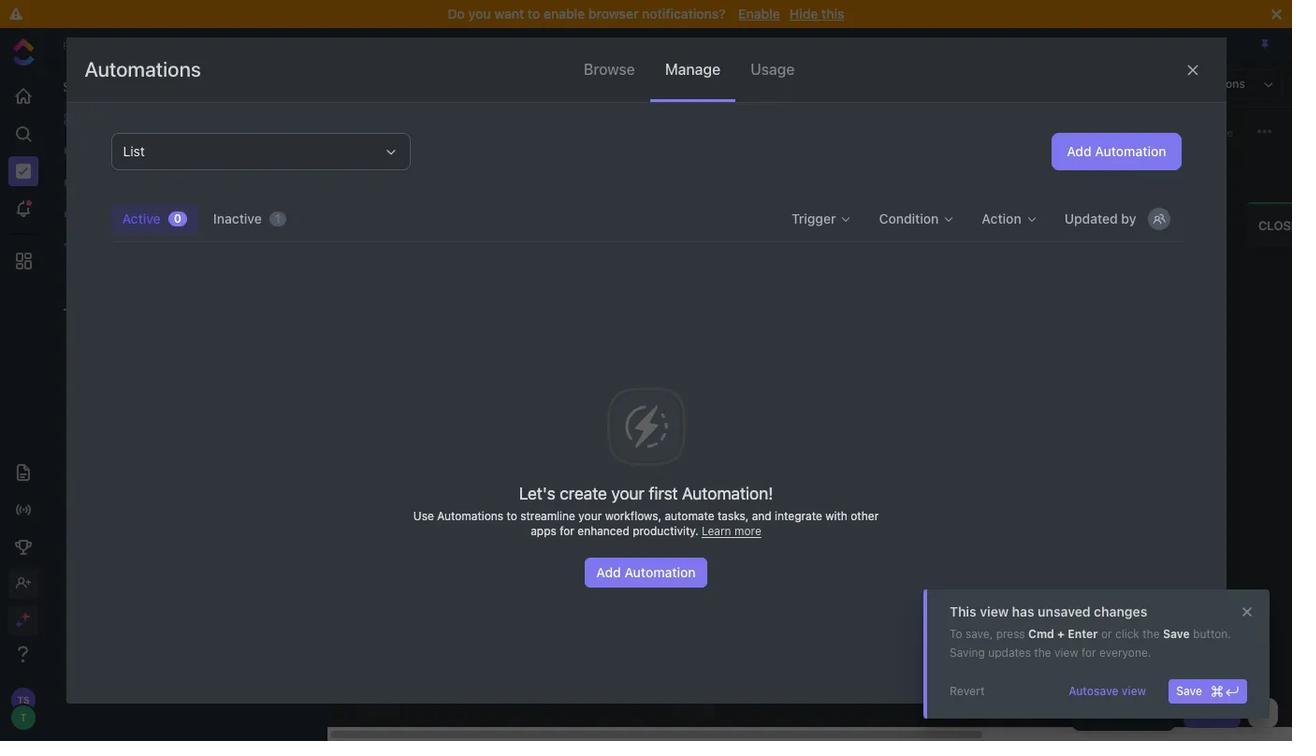 Task type: describe. For each thing, give the bounding box(es) containing it.
add automation for the add automation button to the right
[[1067, 143, 1166, 159]]

productivity.
[[633, 524, 699, 538]]

spaces link
[[48, 79, 108, 95]]

1 horizontal spatial view
[[1054, 646, 1078, 660]]

browser
[[588, 6, 639, 22]]

condition button
[[868, 204, 967, 234]]

1 vertical spatial space
[[143, 174, 179, 189]]

1 vertical spatial the
[[1034, 646, 1051, 660]]

sorting by
[[351, 164, 404, 178]]

tasks...
[[421, 124, 459, 138]]

action button
[[971, 204, 1050, 234]]

press
[[996, 627, 1025, 641]]

this
[[950, 604, 977, 619]]

observatory link
[[109, 199, 303, 229]]

create
[[560, 484, 607, 504]]

cmd
[[1028, 627, 1054, 641]]

usage
[[750, 61, 795, 78]]

saving
[[950, 646, 985, 660]]

save inside button
[[1176, 684, 1202, 698]]

revert button
[[942, 679, 992, 704]]

everything link
[[48, 104, 327, 134]]

list for list link
[[143, 37, 163, 51]]

add for the left the add automation button
[[596, 564, 621, 580]]

enable
[[738, 6, 780, 22]]

team space
[[109, 174, 179, 189]]

learn more
[[702, 524, 761, 538]]

autosave
[[1069, 684, 1119, 698]]

automate
[[665, 509, 715, 523]]

automations button
[[1168, 70, 1255, 98]]

everyone.
[[1100, 646, 1151, 660]]

learn more link
[[702, 524, 761, 538]]

click
[[1115, 627, 1140, 641]]

me
[[1069, 126, 1085, 138]]

+
[[1057, 627, 1065, 641]]

updated by
[[1065, 211, 1136, 226]]

do
[[448, 6, 465, 22]]

do you want to enable browser notifications? enable hide this
[[448, 6, 844, 22]]

updates
[[988, 646, 1031, 660]]

for inside the this view has unsaved changes to save, press cmd + enter or click the save button. saving updates the view for everyone.
[[1082, 646, 1096, 660]]

trigger
[[792, 211, 836, 226]]

this
[[822, 6, 844, 22]]

action button
[[971, 204, 1050, 234]]

let's create your first automation!
[[519, 484, 773, 504]]

view for this
[[980, 604, 1009, 619]]

by for updated by
[[1121, 211, 1136, 226]]

want
[[494, 6, 524, 22]]

task
[[1208, 706, 1233, 720]]

updated
[[1065, 211, 1118, 226]]

team space link
[[109, 167, 303, 197]]

use automations to streamline your workflows, automate tasks, and integrate with other apps for enhanced productivity.
[[413, 509, 879, 538]]

spaces
[[63, 79, 108, 95]]

revert
[[950, 684, 985, 698]]

list button
[[111, 133, 410, 170]]

changes
[[1094, 604, 1147, 619]]

me button
[[1050, 120, 1092, 143]]

close
[[1259, 218, 1292, 233]]

notifications?
[[642, 6, 726, 22]]

0 vertical spatial space
[[109, 142, 145, 157]]

browse
[[584, 61, 635, 78]]

0 vertical spatial your
[[611, 484, 645, 504]]

favorites
[[63, 39, 120, 51]]

1 horizontal spatial to
[[528, 6, 540, 22]]

integrate
[[775, 509, 822, 523]]

by for sorting by
[[392, 164, 404, 178]]

to
[[950, 627, 962, 641]]

other
[[851, 509, 879, 523]]

this view has unsaved changes to save, press cmd + enter or click the save button. saving updates the view for everyone.
[[950, 604, 1231, 660]]

your inside use automations to streamline your workflows, automate tasks, and integrate with other apps for enhanced productivity.
[[579, 509, 602, 523]]

use
[[413, 509, 434, 523]]

save button
[[1169, 679, 1247, 704]]

automations inside button
[[1177, 77, 1245, 91]]

save,
[[966, 627, 993, 641]]

autosave view button
[[1061, 679, 1154, 704]]

for inside use automations to streamline your workflows, automate tasks, and integrate with other apps for enhanced productivity.
[[560, 524, 574, 538]]

enable
[[544, 6, 585, 22]]

hide
[[790, 6, 818, 22]]

trigger button
[[780, 204, 864, 234]]

first
[[649, 484, 678, 504]]

1 horizontal spatial 0
[[821, 219, 827, 232]]

button.
[[1193, 627, 1231, 641]]



Task type: locate. For each thing, give the bounding box(es) containing it.
automation!
[[682, 484, 773, 504]]

0 vertical spatial add
[[1067, 143, 1092, 159]]

search
[[381, 124, 418, 138]]

1 vertical spatial view
[[1054, 646, 1078, 660]]

1 vertical spatial your
[[579, 509, 602, 523]]

save
[[1163, 627, 1190, 641], [1176, 684, 1202, 698]]

1 horizontal spatial add automation
[[1067, 143, 1166, 159]]

view inside button
[[1122, 684, 1146, 698]]

space up observatory
[[143, 174, 179, 189]]

view
[[980, 604, 1009, 619], [1054, 646, 1078, 660], [1122, 684, 1146, 698]]

0 horizontal spatial add automation button
[[585, 558, 707, 588]]

workflows,
[[605, 509, 662, 523]]

trigger button
[[780, 204, 864, 234]]

add automation button down productivity.
[[585, 558, 707, 588]]

0 horizontal spatial view
[[980, 604, 1009, 619]]

space up team
[[109, 142, 145, 157]]

active
[[122, 211, 161, 226]]

autosave view
[[1069, 684, 1146, 698]]

share button
[[1183, 120, 1239, 143]]

team
[[109, 174, 140, 189]]

1 horizontal spatial add
[[1067, 143, 1092, 159]]

no data image
[[590, 371, 702, 483]]

save left button.
[[1163, 627, 1190, 641]]

0 right active
[[174, 211, 181, 226]]

1 horizontal spatial for
[[1082, 646, 1096, 660]]

your up the workflows,
[[611, 484, 645, 504]]

enter
[[1068, 627, 1098, 641]]

observatory
[[109, 206, 181, 221]]

0 horizontal spatial for
[[560, 524, 574, 538]]

1 vertical spatial list
[[123, 143, 145, 159]]

1 vertical spatial add automation button
[[585, 558, 707, 588]]

by right sorting on the top left
[[392, 164, 404, 178]]

automation down productivity.
[[625, 564, 696, 580]]

0 horizontal spatial add automation
[[596, 564, 696, 580]]

more
[[734, 524, 761, 538]]

for right apps
[[560, 524, 574, 538]]

0 vertical spatial to
[[528, 6, 540, 22]]

0 right blocked
[[821, 219, 827, 232]]

list for 'list' dropdown button
[[123, 143, 145, 159]]

by right updated
[[1121, 211, 1136, 226]]

list
[[143, 37, 163, 51], [123, 143, 145, 159]]

1 horizontal spatial automation
[[1095, 143, 1166, 159]]

0 vertical spatial list
[[143, 37, 163, 51]]

view down everyone.
[[1122, 684, 1146, 698]]

tasks,
[[718, 509, 749, 523]]

save down button.
[[1176, 684, 1202, 698]]

streamline
[[520, 509, 575, 523]]

apps
[[531, 524, 557, 538]]

to
[[528, 6, 540, 22], [507, 509, 517, 523]]

0 horizontal spatial add
[[596, 564, 621, 580]]

search tasks...
[[381, 124, 459, 138]]

condition button
[[868, 204, 967, 234]]

0 vertical spatial the
[[1143, 627, 1160, 641]]

to inside use automations to streamline your workflows, automate tasks, and integrate with other apps for enhanced productivity.
[[507, 509, 517, 523]]

rockstar
[[109, 238, 160, 253]]

by inside button
[[1121, 211, 1136, 226]]

0 horizontal spatial to
[[507, 509, 517, 523]]

add automation button up updated by dropdown button
[[1052, 133, 1181, 170]]

list up team
[[123, 143, 145, 159]]

save inside the this view has unsaved changes to save, press cmd + enter or click the save button. saving updates the view for everyone.
[[1163, 627, 1190, 641]]

1 horizontal spatial your
[[611, 484, 645, 504]]

with
[[825, 509, 848, 523]]

1 vertical spatial for
[[1082, 646, 1096, 660]]

view up save,
[[980, 604, 1009, 619]]

updated by button
[[1053, 204, 1181, 234]]

1 horizontal spatial by
[[1121, 211, 1136, 226]]

the
[[1143, 627, 1160, 641], [1034, 646, 1051, 660]]

condition
[[879, 211, 939, 226]]

add automation down productivity.
[[596, 564, 696, 580]]

manage
[[665, 61, 721, 78]]

add automation for the left the add automation button
[[596, 564, 696, 580]]

the right click
[[1143, 627, 1160, 641]]

0 vertical spatial view
[[980, 604, 1009, 619]]

add automation
[[1067, 143, 1166, 159], [596, 564, 696, 580]]

0 vertical spatial save
[[1163, 627, 1190, 641]]

0 vertical spatial for
[[560, 524, 574, 538]]

enhanced
[[578, 524, 630, 538]]

automations right use
[[437, 509, 503, 523]]

1 vertical spatial to
[[507, 509, 517, 523]]

space link
[[109, 136, 303, 166]]

0 vertical spatial add automation button
[[1052, 133, 1181, 170]]

0 horizontal spatial automation
[[625, 564, 696, 580]]

Search tasks... text field
[[381, 118, 536, 145]]

automations down list link
[[85, 57, 201, 81]]

add automation down assignees button at the right
[[1067, 143, 1166, 159]]

list right favorites
[[143, 37, 163, 51]]

and
[[752, 509, 772, 523]]

view for autosave
[[1122, 684, 1146, 698]]

1 horizontal spatial automations
[[437, 509, 503, 523]]

unsaved
[[1038, 604, 1091, 619]]

0
[[174, 211, 181, 226], [821, 219, 827, 232]]

view down +
[[1054, 646, 1078, 660]]

list inside dropdown button
[[123, 143, 145, 159]]

redo
[[1003, 218, 1037, 233]]

1 vertical spatial add automation
[[596, 564, 696, 580]]

for
[[560, 524, 574, 538], [1082, 646, 1096, 660]]

by
[[392, 164, 404, 178], [1121, 211, 1136, 226]]

1 horizontal spatial add automation button
[[1052, 133, 1181, 170]]

0 vertical spatial automation
[[1095, 143, 1166, 159]]

the down cmd
[[1034, 646, 1051, 660]]

you
[[468, 6, 491, 22]]

0 vertical spatial add automation
[[1067, 143, 1166, 159]]

1
[[275, 211, 281, 226]]

automations up share button at the right top of the page
[[1177, 77, 1245, 91]]

automations inside use automations to streamline your workflows, automate tasks, and integrate with other apps for enhanced productivity.
[[437, 509, 503, 523]]

everything
[[88, 111, 150, 126]]

share
[[1204, 126, 1233, 138]]

automation
[[1095, 143, 1166, 159], [625, 564, 696, 580]]

0 horizontal spatial your
[[579, 509, 602, 523]]

rockstar link
[[109, 231, 303, 261]]

your up enhanced
[[579, 509, 602, 523]]

0 horizontal spatial the
[[1034, 646, 1051, 660]]

add down enhanced
[[596, 564, 621, 580]]

1 vertical spatial save
[[1176, 684, 1202, 698]]

0 horizontal spatial by
[[392, 164, 404, 178]]

automation down assignees button at the right
[[1095, 143, 1166, 159]]

2 horizontal spatial view
[[1122, 684, 1146, 698]]

automations
[[85, 57, 201, 81], [1177, 77, 1245, 91], [437, 509, 503, 523]]

space
[[109, 142, 145, 157], [143, 174, 179, 189]]

for down enter
[[1082, 646, 1096, 660]]

blocked
[[748, 218, 805, 233]]

to right want
[[528, 6, 540, 22]]

0 vertical spatial by
[[392, 164, 404, 178]]

let's
[[519, 484, 556, 504]]

to left streamline
[[507, 509, 517, 523]]

0 horizontal spatial 0
[[174, 211, 181, 226]]

updated by button
[[1053, 204, 1181, 234]]

has
[[1012, 604, 1035, 619]]

1 vertical spatial automation
[[625, 564, 696, 580]]

inactive
[[213, 211, 262, 226]]

assignees
[[1114, 126, 1166, 138]]

add down me
[[1067, 143, 1092, 159]]

2 horizontal spatial automations
[[1177, 77, 1245, 91]]

2 vertical spatial view
[[1122, 684, 1146, 698]]

list link
[[134, 37, 172, 51]]

sorting
[[351, 164, 389, 178]]

1 horizontal spatial the
[[1143, 627, 1160, 641]]

add for the add automation button to the right
[[1067, 143, 1092, 159]]

action
[[982, 211, 1022, 226]]

learn
[[702, 524, 731, 538]]

or
[[1101, 627, 1112, 641]]

1 vertical spatial add
[[596, 564, 621, 580]]

1 vertical spatial by
[[1121, 211, 1136, 226]]

0 horizontal spatial automations
[[85, 57, 201, 81]]

your
[[611, 484, 645, 504], [579, 509, 602, 523]]



Task type: vqa. For each thing, say whether or not it's contained in the screenshot.
Assignee related to List
no



